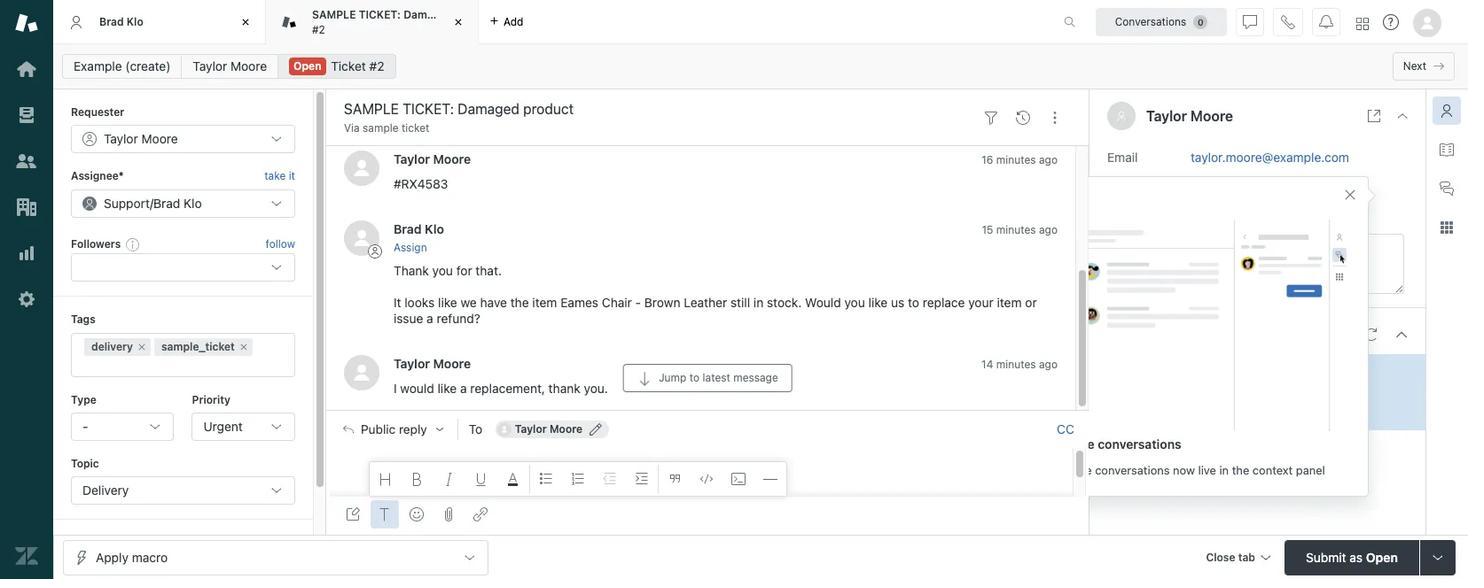 Task type: describe. For each thing, give the bounding box(es) containing it.
taylor inside the requester element
[[104, 132, 138, 147]]

the for item
[[510, 295, 529, 310]]

italic (cmd i) image
[[442, 473, 457, 487]]

taylor right user icon
[[1146, 108, 1187, 124]]

take it
[[264, 170, 295, 183]]

brad inside assignee* element
[[153, 196, 180, 211]]

like for i would like a replacement, thank you.
[[438, 381, 457, 396]]

sample ticket: damaged product
[[1142, 365, 1346, 380]]

notifications image
[[1319, 15, 1334, 29]]

sample for sample ticket: damaged product
[[1142, 365, 1191, 380]]

underline (cmd u) image
[[474, 473, 489, 487]]

submit
[[1306, 550, 1346, 565]]

chair
[[602, 295, 632, 310]]

message
[[733, 372, 778, 385]]

still
[[731, 295, 750, 310]]

taylor moore up would
[[394, 356, 471, 371]]

i would like a replacement, thank you.
[[394, 381, 608, 396]]

15
[[982, 223, 993, 236]]

#2 inside secondary element
[[369, 59, 384, 74]]

close tab
[[1206, 551, 1255, 564]]

english
[[1191, 206, 1232, 221]]

taylor inside secondary element
[[193, 59, 227, 74]]

to
[[469, 422, 483, 437]]

headings image
[[379, 473, 393, 487]]

your
[[968, 295, 994, 310]]

brad klo
[[99, 15, 143, 28]]

1 item from the left
[[532, 295, 557, 310]]

add attachment image
[[442, 508, 456, 522]]

bold (cmd b) image
[[410, 473, 425, 487]]

edit user image
[[590, 424, 602, 437]]

latest
[[702, 372, 730, 385]]

context
[[1253, 463, 1293, 477]]

code span (ctrl shift 5) image
[[700, 473, 714, 487]]

user image
[[1116, 111, 1127, 121]]

delivery
[[91, 340, 133, 353]]

sample ticket: damaged product button
[[1090, 354, 1426, 431]]

leather
[[684, 295, 727, 310]]

customer context image
[[1440, 104, 1454, 118]]

numbered list (cmd shift 7) image
[[571, 473, 585, 487]]

to inside eames chair - brown leather still in stock. would you like us to replace your item or issue a refund?
[[908, 295, 919, 310]]

followers element
[[71, 254, 295, 282]]

sample
[[363, 121, 399, 135]]

1 vertical spatial a
[[460, 381, 467, 396]]

- inside eames chair - brown leather still in stock. would you like us to replace your item or issue a refund?
[[635, 295, 641, 310]]

via
[[344, 121, 360, 135]]

brad klo tab
[[53, 0, 266, 44]]

- inside popup button
[[82, 419, 88, 434]]

cc button
[[1057, 422, 1075, 438]]

moore inside 'taylor moore' link
[[230, 59, 267, 74]]

ticket
[[331, 59, 366, 74]]

conversationlabel log
[[326, 136, 1089, 411]]

side conversations
[[1068, 437, 1182, 452]]

avatar image for i would like a replacement, thank you.
[[344, 355, 379, 391]]

ticket: for sample ticket: damaged product
[[1194, 365, 1240, 380]]

public reply button
[[327, 412, 457, 449]]

jump to latest message
[[658, 372, 778, 385]]

assign
[[394, 241, 427, 254]]

support / brad klo
[[104, 196, 202, 211]]

brown
[[644, 295, 680, 310]]

organizations image
[[15, 196, 38, 219]]

1 ago from the top
[[1039, 153, 1058, 166]]

code block (ctrl shift 6) image
[[731, 473, 746, 487]]

displays possible ticket submission types image
[[1431, 551, 1445, 565]]

in inside eames chair - brown leather still in stock. would you like us to replace your item or issue a refund?
[[754, 295, 764, 310]]

Subject field
[[340, 98, 972, 120]]

take it button
[[264, 168, 295, 186]]

it
[[394, 295, 401, 310]]

live
[[1198, 463, 1216, 477]]

item inside eames chair - brown leather still in stock. would you like us to replace your item or issue a refund?
[[997, 295, 1022, 310]]

format text image
[[378, 508, 392, 522]]

2 avatar image from the top
[[344, 220, 379, 256]]

ticket actions image
[[1048, 111, 1062, 125]]

next button
[[1393, 52, 1455, 81]]

i
[[394, 381, 397, 396]]

close tab button
[[1198, 540, 1278, 579]]

public
[[361, 423, 396, 437]]

you inside eames chair - brown leather still in stock. would you like us to replace your item or issue a refund?
[[845, 295, 865, 310]]

quote (cmd shift 9) image
[[668, 473, 682, 487]]

get started image
[[15, 58, 38, 81]]

eames
[[561, 295, 599, 310]]

remove image for sample_ticket
[[238, 342, 249, 352]]

14 minutes ago text field
[[982, 358, 1058, 371]]

have
[[480, 295, 507, 310]]

thank you for that.
[[394, 263, 502, 278]]

close image inside brad klo tab
[[237, 13, 254, 31]]

conversations
[[1115, 15, 1187, 28]]

followers
[[71, 237, 121, 251]]

looks
[[405, 295, 435, 310]]

1 horizontal spatial in
[[1220, 463, 1229, 477]]

would
[[805, 295, 841, 310]]

admin image
[[15, 288, 38, 311]]

damaged for sample ticket: damaged product #2
[[404, 8, 453, 21]]

panel
[[1296, 463, 1325, 477]]

klo for brad klo assign
[[425, 221, 444, 236]]

taylor moore down thank
[[515, 423, 583, 437]]

14
[[982, 358, 993, 371]]

taylor moore link for #rx4583
[[394, 151, 471, 166]]

16
[[982, 153, 993, 166]]

delivery
[[82, 484, 129, 499]]

add button
[[479, 0, 534, 43]]

ticket: for sample ticket: damaged product #2
[[359, 8, 401, 21]]

it looks like we have the item
[[394, 295, 561, 310]]

apply macro
[[96, 550, 168, 565]]

15 minutes ago
[[982, 223, 1058, 236]]

brad klo link
[[394, 221, 444, 236]]

side conversations now live in the context panel
[[1068, 463, 1325, 477]]

taylor.moore@example.com
[[1191, 149, 1349, 165]]

topic
[[71, 457, 99, 471]]

conversations for side conversations now live in the context panel
[[1095, 463, 1170, 477]]

secondary element
[[53, 49, 1468, 84]]

urgent button
[[192, 413, 295, 442]]

eames chair - brown leather still in stock. would you like us to replace your item or issue a refund?
[[394, 295, 1037, 326]]

next
[[1403, 59, 1427, 73]]

brad klo assign
[[394, 221, 444, 254]]

assignee*
[[71, 170, 124, 183]]

add
[[504, 15, 524, 28]]

example (create) button
[[62, 54, 182, 79]]

taylor up #rx4583
[[394, 151, 430, 166]]

Add user notes text field
[[1191, 234, 1404, 294]]

type
[[71, 393, 97, 407]]

draft mode image
[[346, 508, 360, 522]]

(create)
[[125, 59, 171, 74]]

knowledge image
[[1440, 143, 1454, 157]]

- button
[[71, 413, 174, 442]]

would
[[400, 381, 434, 396]]

taylor moore inside secondary element
[[193, 59, 267, 74]]

as
[[1350, 550, 1363, 565]]

1 minutes from the top
[[996, 153, 1036, 166]]



Task type: vqa. For each thing, say whether or not it's contained in the screenshot.
the a in the EAMES CHAIR - BROWN LEATHER STILL IN STOCK. WOULD YOU LIKE US TO REPLACE YOUR ITEM OR ISSUE A REFUND?
yes



Task type: locate. For each thing, give the bounding box(es) containing it.
a left replacement,
[[460, 381, 467, 396]]

tab
[[1238, 551, 1255, 564]]

brad right the support
[[153, 196, 180, 211]]

1 vertical spatial damaged
[[1243, 365, 1298, 380]]

1 horizontal spatial damaged
[[1243, 365, 1298, 380]]

0 horizontal spatial klo
[[127, 15, 143, 28]]

insert emojis image
[[410, 508, 424, 522]]

increase indent (cmd ]) image
[[635, 473, 649, 487]]

conversations up the now
[[1098, 437, 1182, 452]]

public reply
[[361, 423, 427, 437]]

to inside "jump to latest message" button
[[689, 372, 699, 385]]

sample inside sample ticket: damaged product #2
[[312, 8, 356, 21]]

conversations button
[[1096, 8, 1227, 36]]

0 vertical spatial avatar image
[[344, 150, 379, 186]]

brad up assign
[[394, 221, 422, 236]]

taylor right (create)
[[193, 59, 227, 74]]

now
[[1173, 463, 1195, 477]]

1 vertical spatial in
[[1220, 463, 1229, 477]]

submit as open
[[1306, 550, 1398, 565]]

damaged inside sample ticket: damaged product #2
[[404, 8, 453, 21]]

requester element
[[71, 125, 295, 154]]

macro
[[132, 550, 168, 565]]

you
[[432, 263, 453, 278], [845, 295, 865, 310]]

Public reply composer text field
[[335, 449, 1068, 486]]

0 vertical spatial you
[[432, 263, 453, 278]]

1 vertical spatial conversations
[[1095, 463, 1170, 477]]

3 avatar image from the top
[[344, 355, 379, 391]]

assign button
[[394, 240, 427, 256]]

0 horizontal spatial a
[[427, 311, 433, 326]]

views image
[[15, 104, 38, 127]]

ago for a
[[1039, 358, 1058, 371]]

you left for
[[432, 263, 453, 278]]

tabs tab list
[[53, 0, 1045, 44]]

1 vertical spatial the
[[1232, 463, 1250, 477]]

0 vertical spatial ticket:
[[359, 8, 401, 21]]

1 remove image from the left
[[137, 342, 147, 352]]

1 vertical spatial open
[[1366, 550, 1398, 565]]

customers image
[[15, 150, 38, 173]]

jump
[[658, 372, 686, 385]]

email
[[1107, 149, 1138, 165]]

1 vertical spatial you
[[845, 295, 865, 310]]

ago right 15
[[1039, 223, 1058, 236]]

decrease indent (cmd [) image
[[603, 473, 617, 487]]

side for side conversations
[[1068, 437, 1095, 452]]

/
[[150, 196, 153, 211]]

1 vertical spatial brad
[[153, 196, 180, 211]]

klo inside brad klo assign
[[425, 221, 444, 236]]

minutes right 16
[[996, 153, 1036, 166]]

0 vertical spatial ago
[[1039, 153, 1058, 166]]

reply
[[399, 423, 427, 437]]

ago down ticket actions image
[[1039, 153, 1058, 166]]

replace
[[923, 295, 965, 310]]

sample ticket: damaged product #2
[[312, 8, 497, 36]]

conversations down side conversations
[[1095, 463, 1170, 477]]

taylor moore down requester
[[104, 132, 178, 147]]

remove image for delivery
[[137, 342, 147, 352]]

1 vertical spatial klo
[[184, 196, 202, 211]]

priority
[[192, 393, 230, 407]]

2 item from the left
[[997, 295, 1022, 310]]

stock.
[[767, 295, 802, 310]]

follow
[[266, 238, 295, 251]]

user image
[[1118, 112, 1125, 121]]

a inside eames chair - brown leather still in stock. would you like us to replace your item or issue a refund?
[[427, 311, 433, 326]]

tab containing sample ticket: damaged product
[[266, 0, 497, 44]]

0 horizontal spatial brad
[[99, 15, 124, 28]]

the left context
[[1232, 463, 1250, 477]]

0 horizontal spatial the
[[510, 295, 529, 310]]

brad inside tab
[[99, 15, 124, 28]]

#rx4583
[[394, 176, 448, 191]]

apps image
[[1440, 221, 1454, 235]]

taylor moore inside the requester element
[[104, 132, 178, 147]]

sample_ticket
[[161, 340, 235, 353]]

to right us
[[908, 295, 919, 310]]

1 horizontal spatial -
[[635, 295, 641, 310]]

0 horizontal spatial ticket:
[[359, 8, 401, 21]]

topic element
[[71, 477, 295, 506]]

taylor.moore@example.com image
[[497, 423, 511, 437]]

you right "would" at the bottom
[[845, 295, 865, 310]]

brad up example (create)
[[99, 15, 124, 28]]

1 horizontal spatial klo
[[184, 196, 202, 211]]

like up refund?
[[438, 295, 457, 310]]

like for it looks like we have the item
[[438, 295, 457, 310]]

1 vertical spatial #2
[[369, 59, 384, 74]]

taylor moore up #rx4583
[[394, 151, 471, 166]]

1 horizontal spatial product
[[1301, 365, 1346, 380]]

taylor right taylor.moore@example.com icon
[[515, 423, 547, 437]]

zendesk support image
[[15, 12, 38, 35]]

like left us
[[869, 295, 888, 310]]

thank
[[549, 381, 581, 396]]

open right as
[[1366, 550, 1398, 565]]

klo for brad klo
[[127, 15, 143, 28]]

- right chair on the left bottom of the page
[[635, 295, 641, 310]]

notes
[[1107, 235, 1141, 250]]

replacement,
[[470, 381, 545, 396]]

0 horizontal spatial damaged
[[404, 8, 453, 21]]

taylor up would
[[394, 356, 430, 371]]

cc
[[1057, 422, 1074, 437]]

for
[[456, 263, 472, 278]]

minutes right 15
[[996, 223, 1036, 236]]

2 horizontal spatial klo
[[425, 221, 444, 236]]

like
[[438, 295, 457, 310], [869, 295, 888, 310], [438, 381, 457, 396]]

via sample ticket
[[344, 121, 430, 135]]

0 horizontal spatial #2
[[312, 23, 325, 36]]

1 horizontal spatial you
[[845, 295, 865, 310]]

2 vertical spatial brad
[[394, 221, 422, 236]]

moore inside the requester element
[[141, 132, 178, 147]]

add link (cmd k) image
[[473, 508, 488, 522]]

2 horizontal spatial brad
[[394, 221, 422, 236]]

avatar image left assign
[[344, 220, 379, 256]]

2 vertical spatial taylor moore link
[[394, 356, 471, 371]]

minutes right 14
[[996, 358, 1036, 371]]

brad inside brad klo assign
[[394, 221, 422, 236]]

1 vertical spatial avatar image
[[344, 220, 379, 256]]

damaged inside 'button'
[[1243, 365, 1298, 380]]

a down looks at the bottom of page
[[427, 311, 433, 326]]

0 vertical spatial the
[[510, 295, 529, 310]]

sample
[[312, 8, 356, 21], [1142, 365, 1191, 380]]

0 vertical spatial a
[[427, 311, 433, 326]]

info on adding followers image
[[126, 238, 140, 252]]

0 horizontal spatial remove image
[[137, 342, 147, 352]]

remove image right the sample_ticket
[[238, 342, 249, 352]]

moore
[[230, 59, 267, 74], [1191, 108, 1233, 124], [141, 132, 178, 147], [433, 151, 471, 166], [433, 356, 471, 371], [550, 423, 583, 437]]

1 vertical spatial side
[[1068, 463, 1092, 477]]

interactions
[[1111, 327, 1191, 343]]

minutes for a
[[996, 358, 1036, 371]]

-
[[635, 295, 641, 310], [82, 419, 88, 434]]

1 horizontal spatial ticket:
[[1194, 365, 1240, 380]]

klo right the /
[[184, 196, 202, 211]]

taylor moore link for i would like a replacement, thank you.
[[394, 356, 471, 371]]

0 horizontal spatial open
[[294, 59, 321, 73]]

brad for brad klo assign
[[394, 221, 422, 236]]

filter image
[[984, 111, 998, 125]]

in right live
[[1220, 463, 1229, 477]]

0 horizontal spatial you
[[432, 263, 453, 278]]

view more details image
[[1367, 109, 1381, 123]]

avatar image for #rx4583
[[344, 150, 379, 186]]

2 side from the top
[[1068, 463, 1092, 477]]

0 vertical spatial klo
[[127, 15, 143, 28]]

(united
[[1235, 206, 1278, 221]]

ago right 14
[[1039, 358, 1058, 371]]

requester
[[71, 106, 124, 119]]

button displays agent's chat status as invisible. image
[[1243, 15, 1257, 29]]

klo inside assignee* element
[[184, 196, 202, 211]]

like inside eames chair - brown leather still in stock. would you like us to replace your item or issue a refund?
[[869, 295, 888, 310]]

main element
[[0, 0, 53, 580]]

avatar image
[[344, 150, 379, 186], [344, 220, 379, 256], [344, 355, 379, 391]]

close image
[[237, 13, 254, 31], [450, 13, 467, 31], [1396, 109, 1410, 123]]

2 vertical spatial minutes
[[996, 358, 1036, 371]]

the for context
[[1232, 463, 1250, 477]]

2 vertical spatial ago
[[1039, 358, 1058, 371]]

the right have
[[510, 295, 529, 310]]

taylor moore link inside secondary element
[[181, 54, 279, 79]]

1 side from the top
[[1068, 437, 1095, 452]]

states)
[[1281, 206, 1322, 221]]

0 horizontal spatial product
[[456, 8, 497, 21]]

1 horizontal spatial item
[[997, 295, 1022, 310]]

0 vertical spatial sample
[[312, 8, 356, 21]]

sample inside 'button'
[[1142, 365, 1191, 380]]

0 vertical spatial -
[[635, 295, 641, 310]]

0 horizontal spatial -
[[82, 419, 88, 434]]

item left or
[[997, 295, 1022, 310]]

thank
[[394, 263, 429, 278]]

- down type
[[82, 419, 88, 434]]

taylor moore link right (create)
[[181, 54, 279, 79]]

#2 inside sample ticket: damaged product #2
[[312, 23, 325, 36]]

taylor down requester
[[104, 132, 138, 147]]

0 horizontal spatial in
[[754, 295, 764, 310]]

taylor
[[193, 59, 227, 74], [1146, 108, 1187, 124], [104, 132, 138, 147], [394, 151, 430, 166], [394, 356, 430, 371], [515, 423, 547, 437]]

events image
[[1016, 111, 1030, 125]]

1 horizontal spatial the
[[1232, 463, 1250, 477]]

1 horizontal spatial #2
[[369, 59, 384, 74]]

get help image
[[1383, 14, 1399, 30]]

2 remove image from the left
[[238, 342, 249, 352]]

avatar image left i
[[344, 355, 379, 391]]

1 horizontal spatial close image
[[450, 13, 467, 31]]

2 ago from the top
[[1039, 223, 1058, 236]]

16 minutes ago text field
[[982, 153, 1058, 166]]

1 horizontal spatial to
[[908, 295, 919, 310]]

remove image
[[137, 342, 147, 352], [238, 342, 249, 352]]

like right would
[[438, 381, 457, 396]]

sample up the ticket
[[312, 8, 356, 21]]

1 avatar image from the top
[[344, 150, 379, 186]]

1 vertical spatial sample
[[1142, 365, 1191, 380]]

0 horizontal spatial to
[[689, 372, 699, 385]]

brad for brad klo
[[99, 15, 124, 28]]

bulleted list (cmd shift 8) image
[[539, 473, 553, 487]]

1 horizontal spatial sample
[[1142, 365, 1191, 380]]

0 vertical spatial in
[[754, 295, 764, 310]]

to right the jump
[[689, 372, 699, 385]]

open inside secondary element
[[294, 59, 321, 73]]

1 vertical spatial to
[[689, 372, 699, 385]]

reporting image
[[15, 242, 38, 265]]

0 vertical spatial minutes
[[996, 153, 1036, 166]]

you.
[[584, 381, 608, 396]]

#2
[[312, 23, 325, 36], [369, 59, 384, 74]]

example
[[74, 59, 122, 74]]

0 vertical spatial conversations
[[1098, 437, 1182, 452]]

product inside 'button'
[[1301, 365, 1346, 380]]

1 vertical spatial ago
[[1039, 223, 1058, 236]]

0 horizontal spatial close image
[[237, 13, 254, 31]]

klo up assign
[[425, 221, 444, 236]]

1 vertical spatial taylor moore link
[[394, 151, 471, 166]]

taylor moore link
[[181, 54, 279, 79], [394, 151, 471, 166], [394, 356, 471, 371]]

1 horizontal spatial a
[[460, 381, 467, 396]]

english (united states)
[[1191, 206, 1322, 221]]

15 minutes ago text field
[[982, 223, 1058, 236]]

1 vertical spatial ticket:
[[1194, 365, 1240, 380]]

example (create)
[[74, 59, 171, 74]]

16 minutes ago
[[982, 153, 1058, 166]]

1 vertical spatial minutes
[[996, 223, 1036, 236]]

ago for that.
[[1039, 223, 1058, 236]]

1 horizontal spatial brad
[[153, 196, 180, 211]]

hide composer image
[[700, 404, 715, 418]]

sample for sample ticket: damaged product #2
[[312, 8, 356, 21]]

follow button
[[266, 237, 295, 253]]

zendesk image
[[15, 545, 38, 568]]

us
[[891, 295, 905, 310]]

we
[[461, 295, 477, 310]]

taylor moore right user icon
[[1146, 108, 1233, 124]]

horizontal rule (cmd shift l) image
[[763, 473, 778, 487]]

1 vertical spatial product
[[1301, 365, 1346, 380]]

0 vertical spatial #2
[[312, 23, 325, 36]]

take
[[264, 170, 286, 183]]

2 vertical spatial klo
[[425, 221, 444, 236]]

1 vertical spatial -
[[82, 419, 88, 434]]

sample down interactions
[[1142, 365, 1191, 380]]

product inside sample ticket: damaged product #2
[[456, 8, 497, 21]]

tags
[[71, 313, 96, 326]]

minutes
[[996, 153, 1036, 166], [996, 223, 1036, 236], [996, 358, 1036, 371]]

issue
[[394, 311, 423, 326]]

the inside conversationlabel log
[[510, 295, 529, 310]]

0 vertical spatial to
[[908, 295, 919, 310]]

a
[[427, 311, 433, 326], [460, 381, 467, 396]]

zendesk products image
[[1357, 17, 1369, 30]]

2 vertical spatial avatar image
[[344, 355, 379, 391]]

klo up example (create)
[[127, 15, 143, 28]]

ticket: inside sample ticket: damaged product #2
[[359, 8, 401, 21]]

assignee* element
[[71, 190, 295, 218]]

product for sample ticket: damaged product #2
[[456, 8, 497, 21]]

14 minutes ago
[[982, 358, 1058, 371]]

taylor moore link up #rx4583
[[394, 151, 471, 166]]

taylor moore right (create)
[[193, 59, 267, 74]]

0 vertical spatial open
[[294, 59, 321, 73]]

0 vertical spatial damaged
[[404, 8, 453, 21]]

klo inside tab
[[127, 15, 143, 28]]

0 vertical spatial side
[[1068, 437, 1095, 452]]

remove image right "delivery"
[[137, 342, 147, 352]]

side for side conversations now live in the context panel
[[1068, 463, 1092, 477]]

ticket #2
[[331, 59, 384, 74]]

item left "eames"
[[532, 295, 557, 310]]

or
[[1025, 295, 1037, 310]]

damaged
[[404, 8, 453, 21], [1243, 365, 1298, 380]]

0 vertical spatial product
[[456, 8, 497, 21]]

0 vertical spatial brad
[[99, 15, 124, 28]]

close
[[1206, 551, 1236, 564]]

2 minutes from the top
[[996, 223, 1036, 236]]

open left the ticket
[[294, 59, 321, 73]]

in right still
[[754, 295, 764, 310]]

product for sample ticket: damaged product
[[1301, 365, 1346, 380]]

1 horizontal spatial remove image
[[238, 342, 249, 352]]

0 horizontal spatial item
[[532, 295, 557, 310]]

3 minutes from the top
[[996, 358, 1036, 371]]

ticket: inside sample ticket: damaged product 'button'
[[1194, 365, 1240, 380]]

2 horizontal spatial close image
[[1396, 109, 1410, 123]]

0 vertical spatial taylor moore link
[[181, 54, 279, 79]]

minutes for that.
[[996, 223, 1036, 236]]

damaged for sample ticket: damaged product
[[1243, 365, 1298, 380]]

it
[[289, 170, 295, 183]]

avatar image down via
[[344, 150, 379, 186]]

3 ago from the top
[[1039, 358, 1058, 371]]

refund?
[[437, 311, 480, 326]]

tab
[[266, 0, 497, 44]]

urgent
[[203, 419, 243, 434]]

taylor moore link up would
[[394, 356, 471, 371]]

apply
[[96, 550, 128, 565]]

jump to latest message button
[[623, 365, 792, 393]]

ticket
[[402, 121, 430, 135]]

product
[[456, 8, 497, 21], [1301, 365, 1346, 380]]

1 horizontal spatial open
[[1366, 550, 1398, 565]]

conversations for side conversations
[[1098, 437, 1182, 452]]

0 horizontal spatial sample
[[312, 8, 356, 21]]

support
[[104, 196, 150, 211]]



